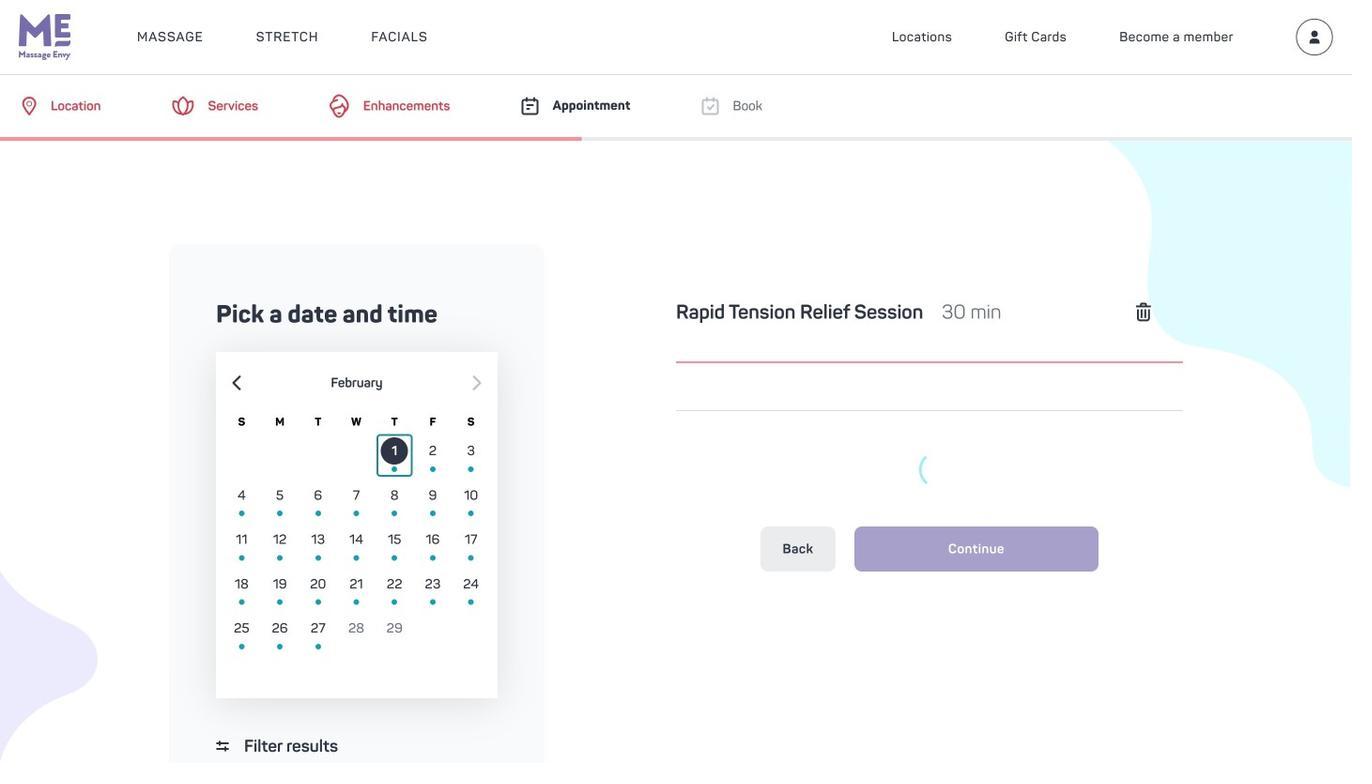 Task type: locate. For each thing, give the bounding box(es) containing it.
massage envy logo image
[[19, 14, 71, 60]]

saturday element
[[452, 413, 490, 434]]

wednesday element
[[337, 413, 376, 434]]

grid
[[223, 413, 490, 700]]

row
[[223, 434, 490, 478], [223, 478, 490, 522], [223, 522, 490, 567], [223, 567, 490, 611], [223, 611, 490, 655]]

3 row from the top
[[223, 522, 490, 567]]

click to remove 60 min total body stretch session image
[[1136, 304, 1151, 321]]

progress bar
[[0, 137, 582, 141]]

5 row from the top
[[223, 611, 490, 655]]



Task type: vqa. For each thing, say whether or not it's contained in the screenshot.
"grid"
yes



Task type: describe. For each thing, give the bounding box(es) containing it.
4 row from the top
[[223, 567, 490, 611]]

thursday element
[[376, 413, 414, 434]]

nav login icon image
[[1296, 18, 1334, 56]]

1 row from the top
[[223, 434, 490, 478]]

tuesday element
[[299, 413, 337, 434]]

friday element
[[414, 413, 452, 434]]

2 row from the top
[[223, 478, 490, 522]]

sunday element
[[223, 413, 261, 434]]

monday element
[[261, 413, 299, 434]]



